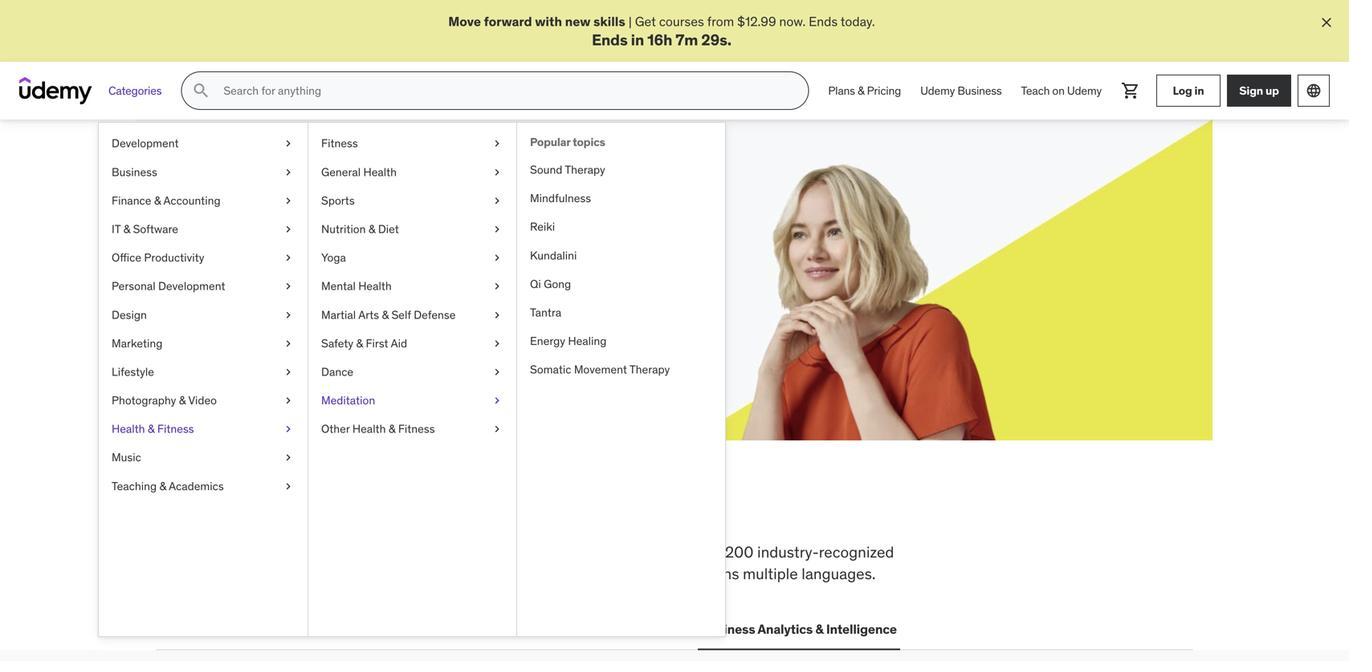 Task type: vqa. For each thing, say whether or not it's contained in the screenshot.
leftmost it
yes



Task type: describe. For each thing, give the bounding box(es) containing it.
& for fitness
[[148, 422, 155, 437]]

it certifications
[[288, 622, 384, 638]]

and
[[670, 564, 695, 584]]

development for web
[[189, 622, 269, 638]]

accounting
[[163, 193, 221, 208]]

technical
[[399, 543, 461, 562]]

office
[[112, 251, 141, 265]]

prep
[[579, 543, 610, 562]]

xsmall image for photography & video
[[282, 393, 295, 409]]

close image
[[1319, 14, 1335, 31]]

movement
[[574, 363, 627, 377]]

yoga
[[321, 251, 346, 265]]

xsmall image for dance
[[491, 365, 504, 380]]

topics,
[[464, 543, 509, 562]]

for for your
[[421, 229, 437, 246]]

& inside "link"
[[382, 308, 389, 322]]

leadership button
[[400, 611, 472, 649]]

1 vertical spatial therapy
[[630, 363, 670, 377]]

health up music
[[112, 422, 145, 437]]

academics
[[169, 479, 224, 494]]

finance
[[112, 193, 151, 208]]

design
[[112, 308, 147, 322]]

& for academics
[[159, 479, 166, 494]]

over
[[692, 543, 722, 562]]

covering critical workplace skills to technical topics, including prep content for over 200 industry-recognized certifications, our catalog supports well-rounded professional development and spans multiple languages.
[[156, 543, 894, 584]]

diet
[[378, 222, 399, 237]]

1 udemy from the left
[[921, 83, 955, 98]]

music link
[[99, 444, 308, 473]]

xsmall image for teaching & academics
[[282, 479, 295, 495]]

languages.
[[802, 564, 876, 584]]

2 as from the left
[[484, 229, 498, 246]]

0 vertical spatial for
[[290, 190, 328, 223]]

it & software
[[112, 222, 178, 237]]

submit search image
[[191, 81, 211, 101]]

the
[[209, 490, 260, 532]]

skills for your future expand your potential with a course for as little as $12.99. sale ends today.
[[214, 190, 498, 264]]

it for it & software
[[112, 222, 121, 237]]

xsmall image for other health & fitness
[[491, 422, 504, 438]]

personal development link
[[99, 272, 308, 301]]

teach on udemy link
[[1012, 72, 1112, 110]]

Search for anything text field
[[220, 77, 789, 105]]

xsmall image for office productivity
[[282, 250, 295, 266]]

xsmall image for marketing
[[282, 336, 295, 352]]

yoga link
[[308, 244, 516, 272]]

intelligence
[[826, 622, 897, 638]]

& for software
[[123, 222, 130, 237]]

future
[[396, 190, 474, 223]]

sound therapy link
[[517, 156, 725, 184]]

tantra
[[530, 306, 562, 320]]

teaching & academics link
[[99, 473, 308, 501]]

office productivity link
[[99, 244, 308, 272]]

covering
[[156, 543, 217, 562]]

healing
[[568, 334, 607, 349]]

2 horizontal spatial business
[[958, 83, 1002, 98]]

sound
[[530, 163, 563, 177]]

xsmall image for personal development
[[282, 279, 295, 295]]

arts
[[358, 308, 379, 322]]

|
[[629, 13, 632, 30]]

sports link
[[308, 187, 516, 215]]

on
[[1053, 83, 1065, 98]]

& for first
[[356, 336, 363, 351]]

.
[[728, 30, 732, 49]]

popular
[[530, 135, 570, 150]]

dance link
[[308, 358, 516, 387]]

leadership
[[403, 622, 469, 638]]

web
[[159, 622, 186, 638]]

pricing
[[867, 83, 901, 98]]

it certifications button
[[285, 611, 387, 649]]

now.
[[779, 13, 806, 30]]

new
[[565, 13, 591, 30]]

xsmall image for fitness
[[491, 136, 504, 152]]

for for workplace
[[670, 543, 689, 562]]

defense
[[414, 308, 456, 322]]

xsmall image for martial arts & self defense
[[491, 307, 504, 323]]

web development
[[159, 622, 269, 638]]

topics
[[573, 135, 605, 150]]

ends
[[287, 247, 315, 264]]

& for pricing
[[858, 83, 865, 98]]

software
[[133, 222, 178, 237]]

0 horizontal spatial ends
[[592, 30, 628, 49]]

sale
[[258, 247, 284, 264]]

photography & video
[[112, 394, 217, 408]]

health & fitness
[[112, 422, 194, 437]]

communication button
[[583, 611, 685, 649]]

business analytics & intelligence
[[701, 622, 897, 638]]

16h 7m 29s
[[648, 30, 728, 49]]

marketing
[[112, 336, 163, 351]]

0 vertical spatial your
[[333, 190, 391, 223]]

mindfulness link
[[517, 184, 725, 213]]

somatic
[[530, 363, 571, 377]]

choose a language image
[[1306, 83, 1322, 99]]

data science
[[489, 622, 567, 638]]

analytics
[[758, 622, 813, 638]]

it for it certifications
[[288, 622, 299, 638]]

udemy business link
[[911, 72, 1012, 110]]

data
[[489, 622, 517, 638]]

somatic movement therapy link
[[517, 356, 725, 385]]

catalog
[[278, 564, 328, 584]]

sports
[[321, 193, 355, 208]]

0 horizontal spatial in
[[506, 490, 537, 532]]

one
[[543, 490, 601, 532]]

business for business analytics & intelligence
[[701, 622, 755, 638]]

personal development
[[112, 279, 225, 294]]

xsmall image for finance & accounting
[[282, 193, 295, 209]]

today. inside skills for your future expand your potential with a course for as little as $12.99. sale ends today.
[[317, 247, 352, 264]]

gong
[[544, 277, 571, 291]]

xsmall image for general health
[[491, 164, 504, 180]]

xsmall image for sports
[[491, 193, 504, 209]]

shopping cart with 0 items image
[[1121, 81, 1141, 101]]

first
[[366, 336, 388, 351]]

xsmall image for meditation
[[491, 393, 504, 409]]

meditation link
[[308, 387, 516, 415]]



Task type: locate. For each thing, give the bounding box(es) containing it.
aid
[[391, 336, 407, 351]]

photography
[[112, 394, 176, 408]]

with
[[535, 13, 562, 30], [342, 229, 366, 246]]

0 vertical spatial business
[[958, 83, 1002, 98]]

with left new
[[535, 13, 562, 30]]

2 horizontal spatial fitness
[[398, 422, 435, 437]]

& right teaching
[[159, 479, 166, 494]]

forward
[[484, 13, 532, 30]]

0 horizontal spatial with
[[342, 229, 366, 246]]

0 vertical spatial with
[[535, 13, 562, 30]]

to
[[381, 543, 395, 562]]

web development button
[[156, 611, 272, 649]]

udemy
[[921, 83, 955, 98], [1067, 83, 1102, 98]]

xsmall image left the dance
[[282, 365, 295, 380]]

xsmall image inside health & fitness link
[[282, 422, 295, 438]]

sound therapy
[[530, 163, 605, 177]]

plans
[[828, 83, 855, 98]]

nutrition & diet
[[321, 222, 399, 237]]

1 horizontal spatial udemy
[[1067, 83, 1102, 98]]

health for general health
[[363, 165, 397, 179]]

0 vertical spatial skills
[[594, 13, 625, 30]]

xsmall image inside other health & fitness link
[[491, 422, 504, 438]]

development down 'office productivity' link
[[158, 279, 225, 294]]

business link
[[99, 158, 308, 187]]

0 horizontal spatial business
[[112, 165, 157, 179]]

business
[[958, 83, 1002, 98], [112, 165, 157, 179], [701, 622, 755, 638]]

today. right now.
[[841, 13, 875, 30]]

2 vertical spatial business
[[701, 622, 755, 638]]

1 as from the left
[[440, 229, 453, 246]]

xsmall image for lifestyle
[[282, 365, 295, 380]]

1 horizontal spatial it
[[288, 622, 299, 638]]

& for accounting
[[154, 193, 161, 208]]

industry-
[[757, 543, 819, 562]]

& left diet
[[369, 222, 376, 237]]

development for personal
[[158, 279, 225, 294]]

somatic movement therapy
[[530, 363, 670, 377]]

health right general
[[363, 165, 397, 179]]

xsmall image inside the meditation link
[[491, 393, 504, 409]]

& left first
[[356, 336, 363, 351]]

martial
[[321, 308, 356, 322]]

meditation element
[[516, 123, 725, 637]]

development down the categories dropdown button
[[112, 136, 179, 151]]

in up including
[[506, 490, 537, 532]]

workplace
[[270, 543, 340, 562]]

xsmall image inside yoga link
[[491, 250, 504, 266]]

xsmall image inside photography & video link
[[282, 393, 295, 409]]

xsmall image right the
[[282, 479, 295, 495]]

200
[[725, 543, 754, 562]]

business down the spans
[[701, 622, 755, 638]]

udemy business
[[921, 83, 1002, 98]]

1 horizontal spatial your
[[333, 190, 391, 223]]

tantra link
[[517, 299, 725, 327]]

you
[[359, 490, 416, 532]]

0 vertical spatial it
[[112, 222, 121, 237]]

xsmall image for nutrition & diet
[[491, 222, 504, 237]]

as left little
[[440, 229, 453, 246]]

2 horizontal spatial for
[[670, 543, 689, 562]]

& for diet
[[369, 222, 376, 237]]

all the skills you need in one place
[[156, 490, 691, 532]]

energy healing link
[[517, 327, 725, 356]]

xsmall image
[[282, 193, 295, 209], [282, 222, 295, 237], [491, 222, 504, 237], [491, 279, 504, 295], [491, 307, 504, 323], [282, 365, 295, 380], [491, 365, 504, 380], [282, 422, 295, 438], [282, 479, 295, 495]]

1 vertical spatial it
[[288, 622, 299, 638]]

it up office
[[112, 222, 121, 237]]

categories button
[[99, 72, 171, 110]]

personal
[[112, 279, 155, 294]]

xsmall image for business
[[282, 164, 295, 180]]

xsmall image inside business link
[[282, 164, 295, 180]]

video
[[188, 394, 217, 408]]

& up office
[[123, 222, 130, 237]]

1 horizontal spatial therapy
[[630, 363, 670, 377]]

reiki link
[[517, 213, 725, 242]]

for right course
[[421, 229, 437, 246]]

1 horizontal spatial for
[[421, 229, 437, 246]]

for inside covering critical workplace skills to technical topics, including prep content for over 200 industry-recognized certifications, our catalog supports well-rounded professional development and spans multiple languages.
[[670, 543, 689, 562]]

1 vertical spatial today.
[[317, 247, 352, 264]]

1 vertical spatial for
[[421, 229, 437, 246]]

xsmall image inside dance link
[[491, 365, 504, 380]]

xsmall image inside teaching & academics link
[[282, 479, 295, 495]]

as right little
[[484, 229, 498, 246]]

get
[[635, 13, 656, 30]]

1 vertical spatial with
[[342, 229, 366, 246]]

development inside button
[[189, 622, 269, 638]]

in inside move forward with new skills | get courses from $12.99 now. ends today. ends in 16h 7m 29s .
[[631, 30, 644, 49]]

xsmall image inside "nutrition & diet" link
[[491, 222, 504, 237]]

therapy down topics
[[565, 163, 605, 177]]

health up arts
[[358, 279, 392, 294]]

xsmall image for it & software
[[282, 222, 295, 237]]

plans & pricing
[[828, 83, 901, 98]]

1 horizontal spatial ends
[[809, 13, 838, 30]]

kundalini
[[530, 248, 577, 263]]

our
[[252, 564, 274, 584]]

xsmall image for yoga
[[491, 250, 504, 266]]

2 vertical spatial in
[[506, 490, 537, 532]]

xsmall image
[[282, 136, 295, 152], [491, 136, 504, 152], [282, 164, 295, 180], [491, 164, 504, 180], [491, 193, 504, 209], [282, 250, 295, 266], [491, 250, 504, 266], [282, 279, 295, 295], [282, 307, 295, 323], [282, 336, 295, 352], [491, 336, 504, 352], [282, 393, 295, 409], [491, 393, 504, 409], [491, 422, 504, 438], [282, 450, 295, 466]]

as
[[440, 229, 453, 246], [484, 229, 498, 246]]

xsmall image inside personal development link
[[282, 279, 295, 295]]

your up a
[[333, 190, 391, 223]]

1 horizontal spatial today.
[[841, 13, 875, 30]]

xsmall image inside marketing link
[[282, 336, 295, 352]]

sign
[[1240, 83, 1264, 98]]

$12.99
[[737, 13, 776, 30]]

with left a
[[342, 229, 366, 246]]

xsmall image for mental health
[[491, 279, 504, 295]]

supports
[[332, 564, 393, 584]]

development
[[112, 136, 179, 151], [158, 279, 225, 294], [189, 622, 269, 638]]

1 horizontal spatial business
[[701, 622, 755, 638]]

nutrition
[[321, 222, 366, 237]]

mental
[[321, 279, 356, 294]]

1 horizontal spatial fitness
[[321, 136, 358, 151]]

it left certifications
[[288, 622, 299, 638]]

xsmall image left somatic
[[491, 365, 504, 380]]

in
[[631, 30, 644, 49], [1195, 83, 1204, 98], [506, 490, 537, 532]]

communication
[[586, 622, 682, 638]]

health inside 'link'
[[358, 279, 392, 294]]

xsmall image left tantra
[[491, 307, 504, 323]]

development
[[577, 564, 666, 584]]

xsmall image inside music link
[[282, 450, 295, 466]]

xsmall image inside general health link
[[491, 164, 504, 180]]

business for business
[[112, 165, 157, 179]]

xsmall image inside 'office productivity' link
[[282, 250, 295, 266]]

safety
[[321, 336, 353, 351]]

office productivity
[[112, 251, 204, 265]]

from
[[707, 13, 734, 30]]

0 horizontal spatial today.
[[317, 247, 352, 264]]

log
[[1173, 83, 1192, 98]]

0 vertical spatial in
[[631, 30, 644, 49]]

2 vertical spatial skills
[[344, 543, 378, 562]]

rounded
[[429, 564, 486, 584]]

nutrition & diet link
[[308, 215, 516, 244]]

fitness down "photography & video"
[[157, 422, 194, 437]]

udemy image
[[19, 77, 92, 105]]

spans
[[699, 564, 739, 584]]

xsmall image inside mental health 'link'
[[491, 279, 504, 295]]

skills
[[594, 13, 625, 30], [266, 490, 353, 532], [344, 543, 378, 562]]

0 vertical spatial development
[[112, 136, 179, 151]]

xsmall image for music
[[282, 450, 295, 466]]

0 vertical spatial therapy
[[565, 163, 605, 177]]

multiple
[[743, 564, 798, 584]]

today. inside move forward with new skills | get courses from $12.99 now. ends today. ends in 16h 7m 29s .
[[841, 13, 875, 30]]

safety & first aid link
[[308, 330, 516, 358]]

little
[[456, 229, 481, 246]]

music
[[112, 451, 141, 465]]

with inside skills for your future expand your potential with a course for as little as $12.99. sale ends today.
[[342, 229, 366, 246]]

lifestyle
[[112, 365, 154, 379]]

0 horizontal spatial fitness
[[157, 422, 194, 437]]

xsmall image inside the martial arts & self defense "link"
[[491, 307, 504, 323]]

for up 'and'
[[670, 543, 689, 562]]

1 horizontal spatial with
[[535, 13, 562, 30]]

& for video
[[179, 394, 186, 408]]

& right finance
[[154, 193, 161, 208]]

xsmall image for health & fitness
[[282, 422, 295, 438]]

development right web
[[189, 622, 269, 638]]

0 horizontal spatial udemy
[[921, 83, 955, 98]]

xsmall image inside sports link
[[491, 193, 504, 209]]

certifications,
[[156, 564, 248, 584]]

1 horizontal spatial as
[[484, 229, 498, 246]]

professional
[[490, 564, 573, 584]]

health for mental health
[[358, 279, 392, 294]]

1 horizontal spatial in
[[631, 30, 644, 49]]

finance & accounting
[[112, 193, 221, 208]]

& left video on the left of the page
[[179, 394, 186, 408]]

today. down nutrition
[[317, 247, 352, 264]]

xsmall image right little
[[491, 222, 504, 237]]

skills up workplace
[[266, 490, 353, 532]]

skills left |
[[594, 13, 625, 30]]

need
[[422, 490, 500, 532]]

& inside button
[[816, 622, 824, 638]]

xsmall image for safety & first aid
[[491, 336, 504, 352]]

xsmall image inside development link
[[282, 136, 295, 152]]

qi gong
[[530, 277, 571, 291]]

xsmall image for design
[[282, 307, 295, 323]]

productivity
[[144, 251, 204, 265]]

& down photography
[[148, 422, 155, 437]]

& inside 'link'
[[154, 193, 161, 208]]

&
[[858, 83, 865, 98], [154, 193, 161, 208], [123, 222, 130, 237], [369, 222, 376, 237], [382, 308, 389, 322], [356, 336, 363, 351], [179, 394, 186, 408], [148, 422, 155, 437], [389, 422, 396, 437], [159, 479, 166, 494], [816, 622, 824, 638]]

up
[[1266, 83, 1279, 98]]

xsmall image up potential
[[282, 193, 295, 209]]

2 horizontal spatial in
[[1195, 83, 1204, 98]]

health right other
[[353, 422, 386, 437]]

xsmall image for development
[[282, 136, 295, 152]]

2 udemy from the left
[[1067, 83, 1102, 98]]

fitness up general
[[321, 136, 358, 151]]

1 vertical spatial in
[[1195, 83, 1204, 98]]

xsmall image left other
[[282, 422, 295, 438]]

in right log
[[1195, 83, 1204, 98]]

skills inside covering critical workplace skills to technical topics, including prep content for over 200 industry-recognized certifications, our catalog supports well-rounded professional development and spans multiple languages.
[[344, 543, 378, 562]]

0 horizontal spatial for
[[290, 190, 328, 223]]

plans & pricing link
[[819, 72, 911, 110]]

fitness
[[321, 136, 358, 151], [157, 422, 194, 437], [398, 422, 435, 437]]

data science button
[[485, 611, 570, 649]]

0 horizontal spatial your
[[260, 229, 285, 246]]

place
[[607, 490, 691, 532]]

qi
[[530, 277, 541, 291]]

lifestyle link
[[99, 358, 308, 387]]

move
[[448, 13, 481, 30]]

business up finance
[[112, 165, 157, 179]]

1 vertical spatial your
[[260, 229, 285, 246]]

it inside button
[[288, 622, 299, 638]]

0 vertical spatial today.
[[841, 13, 875, 30]]

with inside move forward with new skills | get courses from $12.99 now. ends today. ends in 16h 7m 29s .
[[535, 13, 562, 30]]

2 vertical spatial for
[[670, 543, 689, 562]]

for up potential
[[290, 190, 328, 223]]

& right 'plans'
[[858, 83, 865, 98]]

a
[[369, 229, 376, 246]]

skills up supports at the left of the page
[[344, 543, 378, 562]]

general health link
[[308, 158, 516, 187]]

2 vertical spatial development
[[189, 622, 269, 638]]

xsmall image inside safety & first aid link
[[491, 336, 504, 352]]

for
[[290, 190, 328, 223], [421, 229, 437, 246], [670, 543, 689, 562]]

mental health
[[321, 279, 392, 294]]

xsmall image inside fitness link
[[491, 136, 504, 152]]

1 vertical spatial skills
[[266, 490, 353, 532]]

general health
[[321, 165, 397, 179]]

0 horizontal spatial as
[[440, 229, 453, 246]]

in down |
[[631, 30, 644, 49]]

xsmall image inside lifestyle link
[[282, 365, 295, 380]]

energy healing
[[530, 334, 607, 349]]

business inside button
[[701, 622, 755, 638]]

xsmall image inside finance & accounting 'link'
[[282, 193, 295, 209]]

xsmall image left qi
[[491, 279, 504, 295]]

& down the meditation link
[[389, 422, 396, 437]]

skills inside move forward with new skills | get courses from $12.99 now. ends today. ends in 16h 7m 29s .
[[594, 13, 625, 30]]

xsmall image inside design link
[[282, 307, 295, 323]]

1 vertical spatial business
[[112, 165, 157, 179]]

& right analytics
[[816, 622, 824, 638]]

development link
[[99, 129, 308, 158]]

course
[[379, 229, 418, 246]]

xsmall image up ends
[[282, 222, 295, 237]]

therapy down the energy healing link
[[630, 363, 670, 377]]

udemy right pricing
[[921, 83, 955, 98]]

meditation
[[321, 394, 375, 408]]

teach on udemy
[[1021, 83, 1102, 98]]

kundalini link
[[517, 242, 725, 270]]

all
[[156, 490, 203, 532]]

business left teach
[[958, 83, 1002, 98]]

xsmall image inside it & software link
[[282, 222, 295, 237]]

& left "self" in the left of the page
[[382, 308, 389, 322]]

0 horizontal spatial therapy
[[565, 163, 605, 177]]

your up the sale
[[260, 229, 285, 246]]

0 horizontal spatial it
[[112, 222, 121, 237]]

udemy right on
[[1067, 83, 1102, 98]]

fitness down the meditation link
[[398, 422, 435, 437]]

dance
[[321, 365, 353, 379]]

sign up
[[1240, 83, 1279, 98]]

health for other health & fitness
[[353, 422, 386, 437]]

1 vertical spatial development
[[158, 279, 225, 294]]



